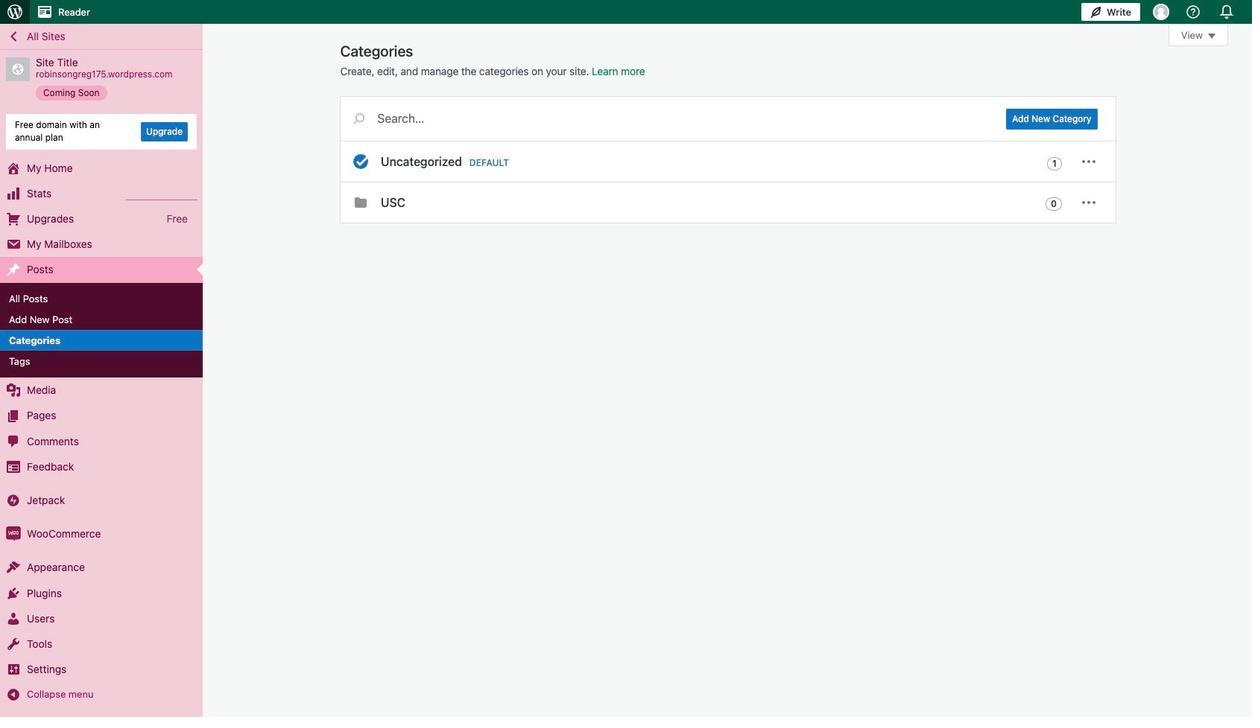 Task type: locate. For each thing, give the bounding box(es) containing it.
my profile image
[[1153, 4, 1170, 20]]

main content
[[340, 24, 1229, 224]]

0 vertical spatial img image
[[6, 494, 21, 509]]

row
[[340, 142, 1116, 224]]

1 vertical spatial img image
[[6, 527, 21, 542]]

toggle menu image
[[1080, 153, 1098, 171]]

open search image
[[340, 110, 378, 127]]

Search search field
[[378, 97, 989, 140]]

closed image
[[1208, 34, 1216, 39]]

None search field
[[340, 97, 989, 140]]

img image
[[6, 494, 21, 509], [6, 527, 21, 542]]

usc image
[[352, 194, 369, 212]]

manage your notifications image
[[1217, 1, 1238, 22]]



Task type: vqa. For each thing, say whether or not it's contained in the screenshot.
2nd img
yes



Task type: describe. For each thing, give the bounding box(es) containing it.
help image
[[1185, 3, 1203, 21]]

manage your sites image
[[6, 3, 24, 21]]

toggle menu image
[[1080, 194, 1098, 212]]

highest hourly views 0 image
[[126, 191, 197, 200]]

2 img image from the top
[[6, 527, 21, 542]]

uncategorized image
[[352, 153, 369, 171]]

1 img image from the top
[[6, 494, 21, 509]]



